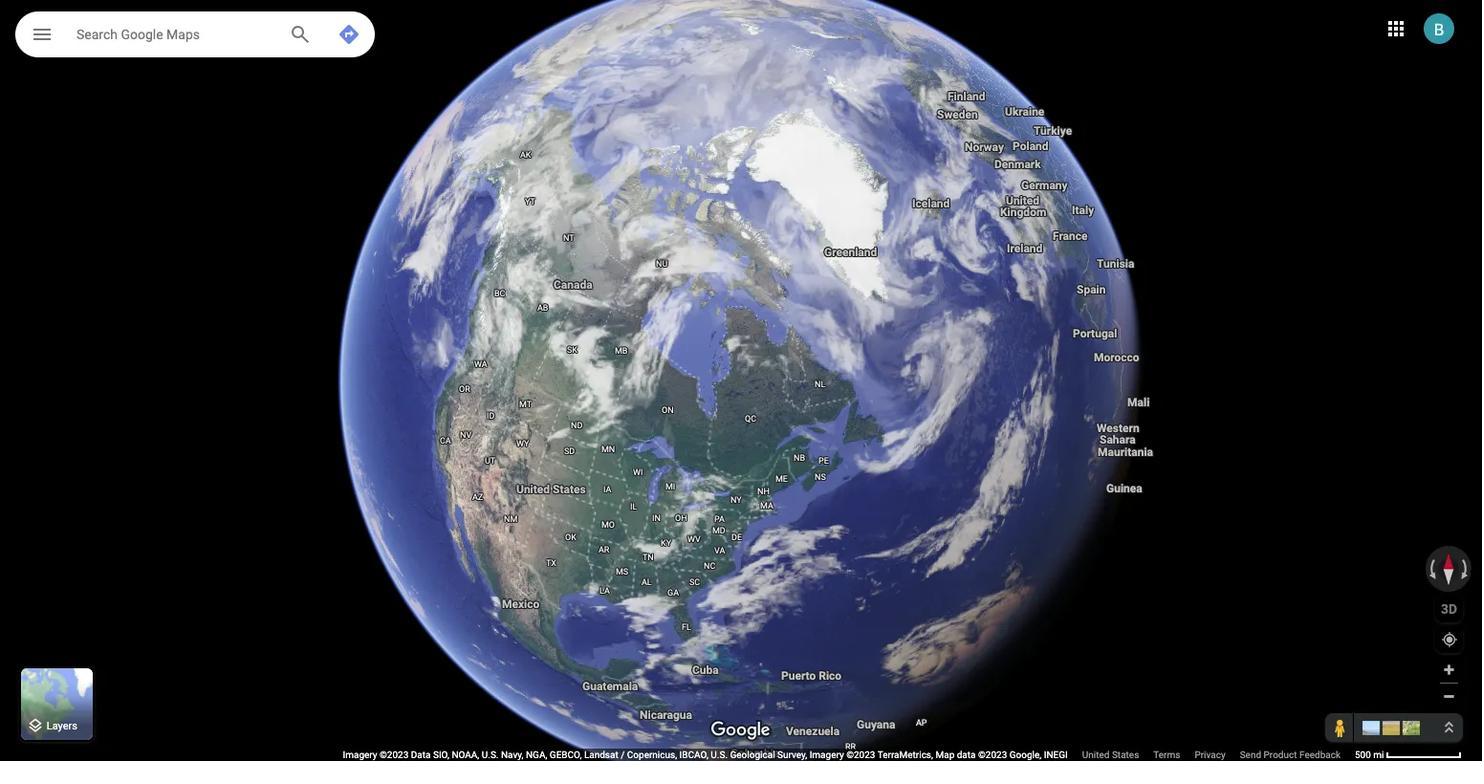 Task type: vqa. For each thing, say whether or not it's contained in the screenshot.
second ©2023 from right
yes



Task type: locate. For each thing, give the bounding box(es) containing it.
united states
[[1083, 750, 1140, 761]]

inegi
[[1044, 750, 1068, 761]]

footer containing imagery ©2023 data sio, noaa, u.s. navy, nga, gebco, landsat / copernicus, ibcao, u.s. geological survey, imagery ©2023 terrametrics, map data ©2023 google, inegi
[[343, 749, 1356, 762]]

google account: brad klo  
(klobrad84@gmail.com) image
[[1425, 13, 1455, 44]]

imagery
[[343, 750, 377, 761], [810, 750, 844, 761]]

terrametrics,
[[878, 750, 934, 761]]

Search Google Maps field
[[15, 11, 375, 57], [77, 22, 274, 45]]

500
[[1356, 750, 1372, 761]]

1 horizontal spatial ©2023
[[847, 750, 876, 761]]

3 ©2023 from the left
[[979, 750, 1008, 761]]

1 horizontal spatial imagery
[[810, 750, 844, 761]]

imagery right the survey,
[[810, 750, 844, 761]]

0 horizontal spatial u.s.
[[482, 750, 499, 761]]

data
[[957, 750, 976, 761]]

show your location image
[[1442, 631, 1459, 649]]

u.s. left the navy,
[[482, 750, 499, 761]]

none search field containing 
[[15, 11, 375, 61]]

u.s. right ibcao,
[[711, 750, 728, 761]]

imagery left data
[[343, 750, 377, 761]]

0 horizontal spatial imagery
[[343, 750, 377, 761]]

2 horizontal spatial ©2023
[[979, 750, 1008, 761]]

product
[[1264, 750, 1298, 761]]

©2023 left terrametrics,
[[847, 750, 876, 761]]

0 horizontal spatial ©2023
[[380, 750, 409, 761]]

1 horizontal spatial u.s.
[[711, 750, 728, 761]]

footer
[[343, 749, 1356, 762]]

imagery ©2023 data sio, noaa, u.s. navy, nga, gebco, landsat / copernicus, ibcao, u.s. geological survey, imagery ©2023 terrametrics, map data ©2023 google, inegi
[[343, 750, 1068, 761]]

zoom out image
[[1443, 690, 1457, 704]]

sio,
[[433, 750, 450, 761]]

none search field inside google maps 'element'
[[15, 11, 375, 61]]

search
[[77, 27, 118, 42]]

None search field
[[15, 11, 375, 61]]

500 mi
[[1356, 750, 1385, 761]]

privacy
[[1195, 750, 1226, 761]]

geological
[[730, 750, 775, 761]]

1 ©2023 from the left
[[380, 750, 409, 761]]

2 imagery from the left
[[810, 750, 844, 761]]

send product feedback button
[[1241, 749, 1341, 762]]

send product feedback
[[1241, 750, 1341, 761]]

copernicus,
[[627, 750, 677, 761]]

u.s.
[[482, 750, 499, 761], [711, 750, 728, 761]]

©2023
[[380, 750, 409, 761], [847, 750, 876, 761], [979, 750, 1008, 761]]

©2023 left data
[[380, 750, 409, 761]]

2 ©2023 from the left
[[847, 750, 876, 761]]

data
[[411, 750, 431, 761]]

©2023 right data
[[979, 750, 1008, 761]]

show street view coverage image
[[1327, 714, 1355, 742]]



Task type: describe. For each thing, give the bounding box(es) containing it.
1 imagery from the left
[[343, 750, 377, 761]]

navy,
[[501, 750, 524, 761]]

ibcao,
[[680, 750, 709, 761]]

google
[[121, 27, 163, 42]]

maps
[[167, 27, 200, 42]]

3d button
[[1436, 595, 1464, 623]]

terms button
[[1154, 749, 1181, 762]]

survey,
[[778, 750, 808, 761]]

gebco,
[[550, 750, 582, 761]]

feedback
[[1300, 750, 1341, 761]]

united
[[1083, 750, 1110, 761]]


[[31, 21, 54, 48]]

send
[[1241, 750, 1262, 761]]

500 mi button
[[1356, 750, 1463, 761]]

landsat
[[584, 750, 619, 761]]

 button
[[15, 11, 69, 61]]

zoom in image
[[1443, 663, 1457, 677]]

search google maps
[[77, 27, 200, 42]]

2 u.s. from the left
[[711, 750, 728, 761]]

google maps element
[[0, 0, 1483, 762]]

google,
[[1010, 750, 1042, 761]]

privacy button
[[1195, 749, 1226, 762]]

1 u.s. from the left
[[482, 750, 499, 761]]

united states button
[[1083, 749, 1140, 762]]

terms
[[1154, 750, 1181, 761]]

3d
[[1442, 601, 1458, 617]]

footer inside google maps 'element'
[[343, 749, 1356, 762]]

map
[[936, 750, 955, 761]]

mi
[[1374, 750, 1385, 761]]

nga,
[[526, 750, 548, 761]]

states
[[1113, 750, 1140, 761]]

/
[[621, 750, 625, 761]]

search google maps field inside search field
[[77, 22, 274, 45]]

search google maps field containing search google maps
[[15, 11, 375, 57]]

layers
[[47, 721, 77, 733]]

noaa,
[[452, 750, 480, 761]]



